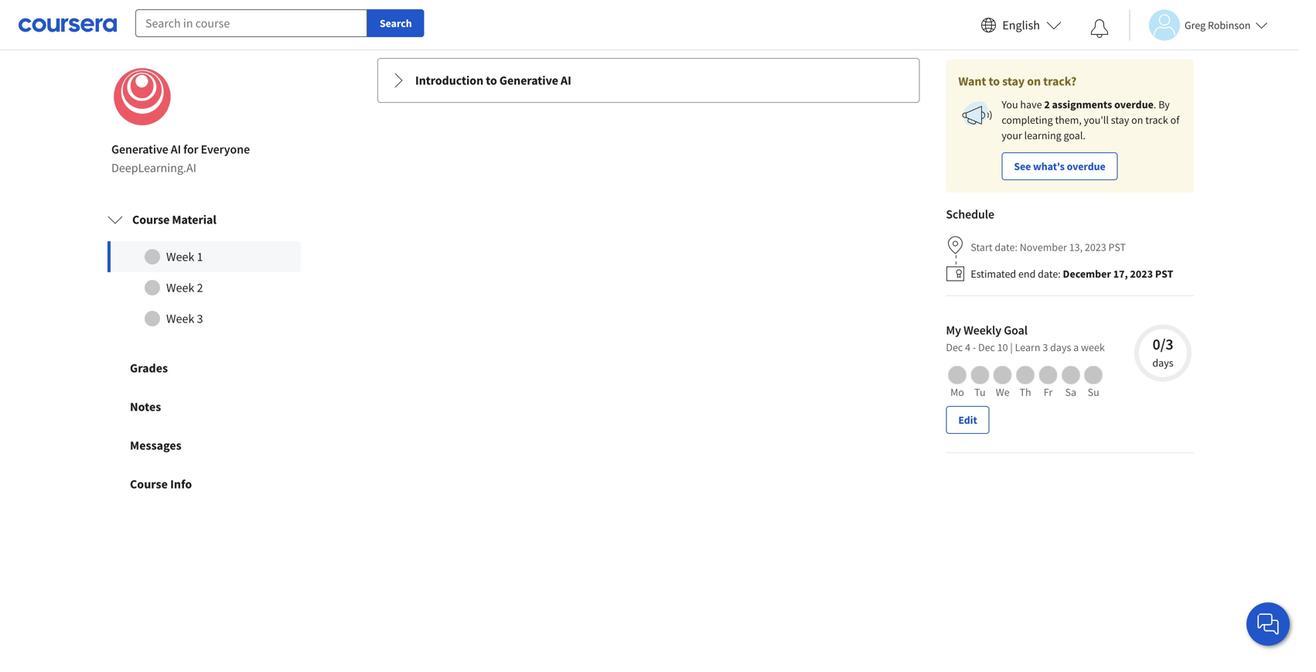 Task type: vqa. For each thing, say whether or not it's contained in the screenshot.
the topmost stay
yes



Task type: locate. For each thing, give the bounding box(es) containing it.
overdue down 'goal.'
[[1067, 160, 1106, 173]]

2023 right 17,
[[1131, 267, 1153, 281]]

0 vertical spatial 2023
[[1085, 240, 1107, 254]]

1 vertical spatial pst
[[1156, 267, 1174, 281]]

2023 right the 13, on the top right
[[1085, 240, 1107, 254]]

introduction to generative ai button
[[378, 59, 919, 102]]

to right want
[[989, 74, 1000, 89]]

pst up 17,
[[1109, 240, 1126, 254]]

1 vertical spatial 3
[[1043, 341, 1048, 354]]

overdue inside button
[[1067, 160, 1106, 173]]

course left info
[[130, 477, 168, 492]]

.
[[1154, 98, 1157, 112]]

learn
[[1015, 341, 1041, 354]]

4
[[965, 341, 971, 354]]

dec left '4'
[[946, 341, 963, 354]]

generative
[[500, 73, 558, 88], [111, 142, 168, 157]]

pst right 17,
[[1156, 267, 1174, 281]]

0 vertical spatial date:
[[995, 240, 1018, 254]]

week down week 1
[[166, 280, 194, 296]]

search
[[380, 16, 412, 30]]

0 horizontal spatial days
[[1051, 341, 1072, 354]]

2 vertical spatial week
[[166, 311, 194, 327]]

0 vertical spatial week
[[166, 249, 194, 265]]

1 horizontal spatial 2
[[1045, 98, 1050, 112]]

0 horizontal spatial 3
[[197, 311, 203, 327]]

1 horizontal spatial to
[[989, 74, 1000, 89]]

days down '0/3'
[[1153, 356, 1174, 370]]

stay right you'll
[[1111, 113, 1130, 127]]

1 vertical spatial 2
[[197, 280, 203, 296]]

date: right end
[[1038, 267, 1061, 281]]

my
[[946, 323, 961, 338]]

1 vertical spatial week
[[166, 280, 194, 296]]

course left the material
[[132, 212, 170, 228]]

learning
[[1025, 129, 1062, 143]]

you have 2 assignments overdue
[[1002, 98, 1154, 112]]

on up have
[[1027, 74, 1041, 89]]

you'll
[[1084, 113, 1109, 127]]

1 horizontal spatial 3
[[1043, 341, 1048, 354]]

pst
[[1109, 240, 1126, 254], [1156, 267, 1174, 281]]

date: right start
[[995, 240, 1018, 254]]

1 horizontal spatial days
[[1153, 356, 1174, 370]]

3 inside the my weekly goal dec 4 - dec 10 | learn 3 days a week
[[1043, 341, 1048, 354]]

generative inside the generative ai for everyone deeplearning.ai
[[111, 142, 168, 157]]

0 vertical spatial generative
[[500, 73, 558, 88]]

on
[[1027, 74, 1041, 89], [1132, 113, 1144, 127]]

week 3 link
[[108, 303, 301, 334]]

1 horizontal spatial dec
[[979, 341, 995, 354]]

1 horizontal spatial 2023
[[1131, 267, 1153, 281]]

1 horizontal spatial on
[[1132, 113, 1144, 127]]

to
[[486, 73, 497, 88], [989, 74, 1000, 89]]

dec right the -
[[979, 341, 995, 354]]

1 vertical spatial 2023
[[1131, 267, 1153, 281]]

3 week from the top
[[166, 311, 194, 327]]

days left a
[[1051, 341, 1072, 354]]

0 vertical spatial days
[[1051, 341, 1072, 354]]

0 vertical spatial 3
[[197, 311, 203, 327]]

1 vertical spatial on
[[1132, 113, 1144, 127]]

we
[[996, 385, 1010, 399]]

dec
[[946, 341, 963, 354], [979, 341, 995, 354]]

to for want
[[989, 74, 1000, 89]]

1 vertical spatial date:
[[1038, 267, 1061, 281]]

0 horizontal spatial date:
[[995, 240, 1018, 254]]

1 vertical spatial generative
[[111, 142, 168, 157]]

course inside dropdown button
[[132, 212, 170, 228]]

overdue up track
[[1115, 98, 1154, 112]]

introduction to generative ai region
[[378, 102, 919, 655]]

2
[[1045, 98, 1050, 112], [197, 280, 203, 296]]

1 horizontal spatial ai
[[561, 73, 571, 88]]

week left 1
[[166, 249, 194, 265]]

1 vertical spatial days
[[1153, 356, 1174, 370]]

2023
[[1085, 240, 1107, 254], [1131, 267, 1153, 281]]

3 right learn
[[1043, 341, 1048, 354]]

ai
[[561, 73, 571, 88], [171, 142, 181, 157]]

0/3 days
[[1153, 335, 1174, 370]]

estimated
[[971, 267, 1017, 281]]

0 horizontal spatial ai
[[171, 142, 181, 157]]

week for week 2
[[166, 280, 194, 296]]

info
[[170, 477, 192, 492]]

for
[[183, 142, 198, 157]]

on left track
[[1132, 113, 1144, 127]]

0 horizontal spatial pst
[[1109, 240, 1126, 254]]

to right introduction
[[486, 73, 497, 88]]

days
[[1051, 341, 1072, 354], [1153, 356, 1174, 370]]

0 vertical spatial 2
[[1045, 98, 1050, 112]]

3 down week 2 link
[[197, 311, 203, 327]]

0 horizontal spatial 2
[[197, 280, 203, 296]]

goal.
[[1064, 129, 1086, 143]]

introduction to generative ai
[[415, 73, 571, 88]]

track?
[[1044, 74, 1077, 89]]

date:
[[995, 240, 1018, 254], [1038, 267, 1061, 281]]

0 horizontal spatial to
[[486, 73, 497, 88]]

2 week from the top
[[166, 280, 194, 296]]

0 vertical spatial overdue
[[1115, 98, 1154, 112]]

tu
[[975, 385, 986, 399]]

robinson
[[1208, 18, 1251, 32]]

to for introduction
[[486, 73, 497, 88]]

end
[[1019, 267, 1036, 281]]

stay
[[1003, 74, 1025, 89], [1111, 113, 1130, 127]]

week down week 2 at top
[[166, 311, 194, 327]]

0 vertical spatial pst
[[1109, 240, 1126, 254]]

deeplearning.ai image
[[111, 66, 173, 128]]

1 horizontal spatial date:
[[1038, 267, 1061, 281]]

0 horizontal spatial generative
[[111, 142, 168, 157]]

0 horizontal spatial overdue
[[1067, 160, 1106, 173]]

2 dec from the left
[[979, 341, 995, 354]]

0/3
[[1153, 335, 1174, 354]]

stay up "you"
[[1003, 74, 1025, 89]]

to inside dropdown button
[[486, 73, 497, 88]]

weekly
[[964, 323, 1002, 338]]

0 horizontal spatial dec
[[946, 341, 963, 354]]

week
[[166, 249, 194, 265], [166, 280, 194, 296], [166, 311, 194, 327]]

course
[[132, 212, 170, 228], [130, 477, 168, 492]]

1 week from the top
[[166, 249, 194, 265]]

week 2 link
[[108, 272, 301, 303]]

0 vertical spatial stay
[[1003, 74, 1025, 89]]

a
[[1074, 341, 1079, 354]]

week 1
[[166, 249, 203, 265]]

greg robinson
[[1185, 18, 1251, 32]]

loud megaphone image image
[[959, 97, 996, 134]]

1 vertical spatial stay
[[1111, 113, 1130, 127]]

th
[[1020, 385, 1032, 399]]

3
[[197, 311, 203, 327], [1043, 341, 1048, 354]]

help center image
[[1259, 615, 1278, 634]]

0 vertical spatial course
[[132, 212, 170, 228]]

2 right have
[[1045, 98, 1050, 112]]

1 vertical spatial ai
[[171, 142, 181, 157]]

course for course material
[[132, 212, 170, 228]]

0 vertical spatial ai
[[561, 73, 571, 88]]

english button
[[975, 0, 1068, 50]]

1 vertical spatial course
[[130, 477, 168, 492]]

1 horizontal spatial generative
[[500, 73, 558, 88]]

december
[[1063, 267, 1112, 281]]

0 horizontal spatial 2023
[[1085, 240, 1107, 254]]

what's
[[1033, 160, 1065, 173]]

course material button
[[95, 198, 313, 242]]

stay inside . by completing them, you'll stay on track of your learning goal.
[[1111, 113, 1130, 127]]

1 horizontal spatial overdue
[[1115, 98, 1154, 112]]

1 dec from the left
[[946, 341, 963, 354]]

1 horizontal spatial stay
[[1111, 113, 1130, 127]]

messages link
[[93, 426, 316, 465]]

1 horizontal spatial pst
[[1156, 267, 1174, 281]]

2 down 1
[[197, 280, 203, 296]]

1 vertical spatial overdue
[[1067, 160, 1106, 173]]

english
[[1003, 17, 1040, 33]]

0 vertical spatial on
[[1027, 74, 1041, 89]]

overdue
[[1115, 98, 1154, 112], [1067, 160, 1106, 173]]



Task type: describe. For each thing, give the bounding box(es) containing it.
course info
[[130, 477, 192, 492]]

sa
[[1066, 385, 1077, 399]]

see what's overdue
[[1014, 160, 1106, 173]]

week 1 link
[[108, 242, 301, 272]]

them,
[[1055, 113, 1082, 127]]

on inside . by completing them, you'll stay on track of your learning goal.
[[1132, 113, 1144, 127]]

grades
[[130, 361, 168, 376]]

course for course info
[[130, 477, 168, 492]]

10
[[998, 341, 1008, 354]]

estimated end date: december 17, 2023 pst
[[971, 267, 1174, 281]]

ai inside introduction to generative ai dropdown button
[[561, 73, 571, 88]]

my weekly goal dec 4 - dec 10 | learn 3 days a week
[[946, 323, 1105, 354]]

greg
[[1185, 18, 1206, 32]]

chat with us image
[[1256, 612, 1281, 637]]

track
[[1146, 113, 1169, 127]]

su
[[1088, 385, 1100, 399]]

completing
[[1002, 113, 1053, 127]]

start
[[971, 240, 993, 254]]

introduction
[[415, 73, 484, 88]]

1
[[197, 249, 203, 265]]

days inside the my weekly goal dec 4 - dec 10 | learn 3 days a week
[[1051, 341, 1072, 354]]

of
[[1171, 113, 1180, 127]]

assignments
[[1052, 98, 1113, 112]]

week for week 3
[[166, 311, 194, 327]]

13,
[[1070, 240, 1083, 254]]

messages
[[130, 438, 182, 453]]

grades link
[[93, 349, 316, 388]]

course info link
[[93, 465, 316, 504]]

3 inside week 3 'link'
[[197, 311, 203, 327]]

0 horizontal spatial on
[[1027, 74, 1041, 89]]

see what's overdue button
[[1002, 153, 1118, 180]]

mo
[[951, 385, 965, 399]]

generative inside introduction to generative ai dropdown button
[[500, 73, 558, 88]]

generative ai for everyone deeplearning.ai
[[111, 142, 250, 176]]

ai inside the generative ai for everyone deeplearning.ai
[[171, 142, 181, 157]]

want
[[959, 74, 987, 89]]

material
[[172, 212, 216, 228]]

. by completing them, you'll stay on track of your learning goal.
[[1002, 98, 1180, 143]]

Search in course text field
[[135, 9, 367, 37]]

start date: november 13, 2023 pst
[[971, 240, 1126, 254]]

course material
[[132, 212, 216, 228]]

notes link
[[93, 388, 316, 426]]

you
[[1002, 98, 1018, 112]]

see
[[1014, 160, 1031, 173]]

greg robinson button
[[1129, 10, 1268, 41]]

fr
[[1044, 385, 1053, 399]]

week 3
[[166, 311, 203, 327]]

want to stay on track?
[[959, 74, 1077, 89]]

search button
[[367, 9, 424, 37]]

coursera image
[[19, 13, 117, 37]]

schedule
[[946, 207, 995, 222]]

goal
[[1004, 323, 1028, 338]]

by
[[1159, 98, 1170, 112]]

have
[[1021, 98, 1042, 112]]

0 horizontal spatial stay
[[1003, 74, 1025, 89]]

deeplearning.ai
[[111, 160, 196, 176]]

week
[[1081, 341, 1105, 354]]

notes
[[130, 399, 161, 415]]

17,
[[1114, 267, 1128, 281]]

week for week 1
[[166, 249, 194, 265]]

2 inside week 2 link
[[197, 280, 203, 296]]

show notifications image
[[1091, 19, 1109, 38]]

|
[[1011, 341, 1013, 354]]

edit button
[[946, 406, 990, 434]]

week 2
[[166, 280, 203, 296]]

-
[[973, 341, 976, 354]]

edit
[[959, 413, 978, 427]]

november
[[1020, 240, 1067, 254]]

your
[[1002, 129, 1023, 143]]

everyone
[[201, 142, 250, 157]]



